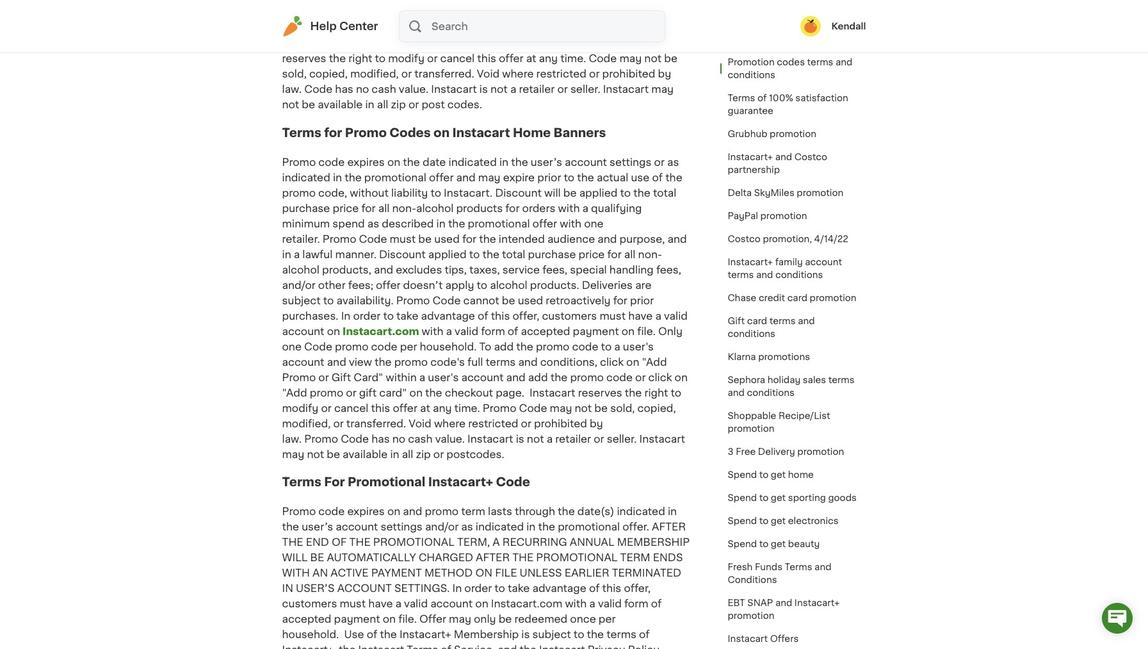 Task type: locate. For each thing, give the bounding box(es) containing it.
instacart+,
[[282, 645, 336, 649]]

must inside code cannot be used retroactively for prior purchases. in order to take advantage of this offer, customers must have a valid account on instacart.com with a valid form of accepted payment on file. only one code per household. instacart reserves the right to modify or cancel this offer at any time. code may not be sold, copied, modified, or transferred. void where restricted or prohibited by law. code has no cash value. instacart is not a retailer or seller. instacart may not be available in all zip or post codes.
[[391, 22, 417, 33]]

spend down free
[[728, 470, 757, 479]]

is inside with a valid form of accepted payment on file. only one code promo code per household. to add the promo code to a user's account and view the promo code's full terms and conditions, click on "add promo or gift card" within a user's account and add the promo code or click on "add promo or gift card" on the checkout page.  instacart reserves the right to modify or cancel this offer at any time. promo code may not be sold, copied, modified, or transferred. void where restricted or prohibited by law. promo code has no cash value. instacart is not a retailer or seller. instacart may not be available in all zip or postcodes.
[[516, 433, 525, 444]]

0 vertical spatial file.
[[439, 38, 457, 48]]

0 horizontal spatial any
[[433, 403, 452, 413]]

value. inside with a valid form of accepted payment on file. only one code promo code per household. to add the promo code to a user's account and view the promo code's full terms and conditions, click on "add promo or gift card" within a user's account and add the promo code or click on "add promo or gift card" on the checkout page.  instacart reserves the right to modify or cancel this offer at any time. promo code may not be sold, copied, modified, or transferred. void where restricted or prohibited by law. promo code has no cash value. instacart is not a retailer or seller. instacart may not be available in all zip or postcodes.
[[435, 433, 465, 444]]

gift down chase
[[728, 317, 745, 325]]

page.  instacart
[[496, 387, 576, 398]]

used up tips,
[[435, 234, 460, 244]]

prohibited down household.
[[603, 69, 656, 79]]

offer, down "products."
[[513, 310, 540, 321]]

1 vertical spatial per
[[599, 614, 616, 624]]

1 vertical spatial promotional
[[537, 552, 618, 563]]

retailer
[[519, 84, 555, 94], [556, 433, 592, 444]]

cannot inside promo code expires on the date indicated in the user's account settings or as indicated in the promotional offer and may expire prior to the actual use of the promo code, without liability to instacart. discount will be applied to the total purchase price for all non-alcohol products for orders with a qualifying minimum spend as described in the promotional offer with one retailer. promo code must be used for the intended audience and purpose, and in a lawful manner. discount applied to the total purchase price for all non- alcohol products, and excludes tips, taxes, service fees, special handling fees, and/or other fees; offer doesn't apply to alcohol products. deliveries are subject to availability. promo code cannot be used retroactively for prior purchases. in order to take advantage of this offer, customers must have a valid account on
[[464, 295, 500, 305]]

0 vertical spatial in
[[535, 7, 544, 17]]

snap
[[748, 598, 774, 607]]

fees, right handling
[[657, 264, 682, 275]]

conditions inside promotion codes terms and conditions
[[728, 70, 776, 79]]

1 vertical spatial in
[[341, 310, 351, 321]]

terms down offer
[[407, 645, 438, 649]]

take down file
[[508, 583, 530, 593]]

total
[[653, 187, 677, 198], [502, 249, 526, 259]]

1 horizontal spatial cancel
[[441, 53, 475, 63]]

0 horizontal spatial per
[[539, 38, 557, 48]]

household.
[[559, 38, 616, 48]]

any inside code cannot be used retroactively for prior purchases. in order to take advantage of this offer, customers must have a valid account on instacart.com with a valid form of accepted payment on file. only one code per household. instacart reserves the right to modify or cancel this offer at any time. code may not be sold, copied, modified, or transferred. void where restricted or prohibited by law. code has no cash value. instacart is not a retailer or seller. instacart may not be available in all zip or post codes.
[[539, 53, 558, 63]]

1 horizontal spatial void
[[477, 69, 500, 79]]

3 get from the top
[[771, 516, 786, 525]]

accepted down "help center"
[[322, 38, 372, 48]]

expires down promotional
[[348, 506, 385, 516]]

4 spend from the top
[[728, 540, 757, 548]]

in left post
[[366, 99, 375, 110]]

0 vertical spatial add
[[494, 341, 514, 351]]

0 vertical spatial form
[[282, 38, 306, 48]]

seller. inside code cannot be used retroactively for prior purchases. in order to take advantage of this offer, customers must have a valid account on instacart.com with a valid form of accepted payment on file. only one code per household. instacart reserves the right to modify or cancel this offer at any time. code may not be sold, copied, modified, or transferred. void where restricted or prohibited by law. code has no cash value. instacart is not a retailer or seller. instacart may not be available in all zip or post codes.
[[571, 84, 601, 94]]

where down checkout
[[434, 418, 466, 428]]

klarna promotions
[[728, 352, 811, 361]]

2 vertical spatial accepted
[[282, 614, 332, 624]]

1 horizontal spatial prior
[[538, 172, 562, 182]]

0 vertical spatial prohibited
[[603, 69, 656, 79]]

for inside code cannot be used retroactively for prior purchases. in order to take advantage of this offer, customers must have a valid account on instacart.com with a valid form of accepted payment on file. only one code per household. instacart reserves the right to modify or cancel this offer at any time. code may not be sold, copied, modified, or transferred. void where restricted or prohibited by law. code has no cash value. instacart is not a retailer or seller. instacart may not be available in all zip or post codes.
[[432, 7, 447, 17]]

modified, inside with a valid form of accepted payment on file. only one code promo code per household. to add the promo code to a user's account and view the promo code's full terms and conditions, click on "add promo or gift card" within a user's account and add the promo code or click on "add promo or gift card" on the checkout page.  instacart reserves the right to modify or cancel this offer at any time. promo code may not be sold, copied, modified, or transferred. void where restricted or prohibited by law. promo code has no cash value. instacart is not a retailer or seller. instacart may not be available in all zip or postcodes.
[[282, 418, 331, 428]]

1 vertical spatial reserves
[[578, 387, 623, 398]]

promotional
[[364, 172, 427, 182], [468, 218, 530, 228], [558, 522, 620, 532]]

code,
[[318, 187, 347, 198]]

purchases. inside promo code expires on the date indicated in the user's account settings or as indicated in the promotional offer and may expire prior to the actual use of the promo code, without liability to instacart. discount will be applied to the total purchase price for all non-alcohol products for orders with a qualifying minimum spend as described in the promotional offer with one retailer. promo code must be used for the intended audience and purpose, and in a lawful manner. discount applied to the total purchase price for all non- alcohol products, and excludes tips, taxes, service fees, special handling fees, and/or other fees; offer doesn't apply to alcohol products. deliveries are subject to availability. promo code cannot be used retroactively for prior purchases. in order to take advantage of this offer, customers must have a valid account on
[[282, 310, 339, 321]]

1 vertical spatial offer,
[[513, 310, 540, 321]]

purchase down audience
[[528, 249, 576, 259]]

1 horizontal spatial costco
[[795, 152, 828, 161]]

in inside code cannot be used retroactively for prior purchases. in order to take advantage of this offer, customers must have a valid account on instacart.com with a valid form of accepted payment on file. only one code per household. instacart reserves the right to modify or cancel this offer at any time. code may not be sold, copied, modified, or transferred. void where restricted or prohibited by law. code has no cash value. instacart is not a retailer or seller. instacart may not be available in all zip or post codes.
[[535, 7, 544, 17]]

expires for settings
[[348, 506, 385, 516]]

terms for promo codes on instacart home banners
[[282, 127, 606, 139]]

excludes
[[396, 264, 442, 275]]

promo up minimum
[[282, 157, 316, 167]]

spend to get sporting goods link
[[721, 486, 865, 509]]

instacart+ inside instacart+ family account terms and conditions
[[728, 258, 773, 267]]

0 horizontal spatial fees,
[[543, 264, 568, 275]]

in
[[366, 99, 375, 110], [500, 157, 509, 167], [333, 172, 342, 182], [437, 218, 446, 228], [282, 249, 291, 259], [390, 449, 400, 459], [668, 506, 677, 516], [527, 522, 536, 532]]

promotional inside the promo code expires on and promo term lasts through the date(s) indicated in the user's account settings and/or as indicated in the promotional offer. after the end of the promotional term, a recurring annual membership will be automatically charged after the promotional term ends with an active payment method on file unless earlier terminated in user's account settings. in order to take advantage of this offer, customers must have a valid account on instacart.com with a valid form of accepted payment on file. offer may only be redeemed once per household.  use of the instacart+ membership is subject to the terms of instacart+, the instacart terms of service, and the instacart privac
[[558, 522, 620, 532]]

3 free delivery promotion link
[[721, 440, 852, 463]]

conditions inside sephora holiday sales terms and conditions
[[747, 388, 795, 397]]

0 vertical spatial seller.
[[571, 84, 601, 94]]

and inside sephora holiday sales terms and conditions
[[728, 388, 745, 397]]

0 vertical spatial reserves
[[282, 53, 326, 63]]

zip inside with a valid form of accepted payment on file. only one code promo code per household. to add the promo code to a user's account and view the promo code's full terms and conditions, click on "add promo or gift card" within a user's account and add the promo code or click on "add promo or gift card" on the checkout page.  instacart reserves the right to modify or cancel this offer at any time. promo code may not be sold, copied, modified, or transferred. void where restricted or prohibited by law. promo code has no cash value. instacart is not a retailer or seller. instacart may not be available in all zip or postcodes.
[[416, 449, 431, 459]]

1 vertical spatial payment
[[573, 326, 619, 336]]

"add
[[642, 357, 667, 367], [282, 387, 307, 398]]

used
[[337, 7, 362, 17], [435, 234, 460, 244], [518, 295, 544, 305]]

payment inside the promo code expires on and promo term lasts through the date(s) indicated in the user's account settings and/or as indicated in the promotional offer. after the end of the promotional term, a recurring annual membership will be automatically charged after the promotional term ends with an active payment method on file unless earlier terminated in user's account settings. in order to take advantage of this offer, customers must have a valid account on instacart.com with a valid form of accepted payment on file. offer may only be redeemed once per household.  use of the instacart+ membership is subject to the terms of instacart+, the instacart terms of service, and the instacart privac
[[334, 614, 380, 624]]

offer inside with a valid form of accepted payment on file. only one code promo code per household. to add the promo code to a user's account and view the promo code's full terms and conditions, click on "add promo or gift card" within a user's account and add the promo code or click on "add promo or gift card" on the checkout page.  instacart reserves the right to modify or cancel this offer at any time. promo code may not be sold, copied, modified, or transferred. void where restricted or prohibited by law. promo code has no cash value. instacart is not a retailer or seller. instacart may not be available in all zip or postcodes.
[[393, 403, 418, 413]]

terms down beauty
[[785, 563, 813, 572]]

paypal
[[728, 211, 759, 220]]

actual
[[597, 172, 629, 182]]

payment inside with a valid form of accepted payment on file. only one code promo code per household. to add the promo code to a user's account and view the promo code's full terms and conditions, click on "add promo or gift card" within a user's account and add the promo code or click on "add promo or gift card" on the checkout page.  instacart reserves the right to modify or cancel this offer at any time. promo code may not be sold, copied, modified, or transferred. void where restricted or prohibited by law. promo code has no cash value. instacart is not a retailer or seller. instacart may not be available in all zip or postcodes.
[[573, 326, 619, 336]]

0 horizontal spatial prior
[[449, 7, 473, 17]]

1 vertical spatial right
[[645, 387, 669, 398]]

promo
[[345, 127, 387, 139], [282, 157, 316, 167], [282, 372, 316, 382], [282, 506, 316, 516]]

any down checkout
[[433, 403, 452, 413]]

klarna
[[728, 352, 756, 361]]

gift
[[721, 35, 739, 44], [728, 317, 745, 325], [332, 372, 351, 382]]

or inside promo code expires on the date indicated in the user's account settings or as indicated in the promotional offer and may expire prior to the actual use of the promo code, without liability to instacart. discount will be applied to the total purchase price for all non-alcohol products for orders with a qualifying minimum spend as described in the promotional offer with one retailer. promo code must be used for the intended audience and purpose, and in a lawful manner. discount applied to the total purchase price for all non- alcohol products, and excludes tips, taxes, service fees, special handling fees, and/or other fees; offer doesn't apply to alcohol products. deliveries are subject to availability. promo code cannot be used retroactively for prior purchases. in order to take advantage of this offer, customers must have a valid account on
[[655, 157, 665, 167]]

get for sporting
[[771, 493, 786, 502]]

instacart+ inside ebt snap and instacart+ promotion
[[795, 598, 840, 607]]

expires inside promo code expires on the date indicated in the user's account settings or as indicated in the promotional offer and may expire prior to the actual use of the promo code, without liability to instacart. discount will be applied to the total purchase price for all non-alcohol products for orders with a qualifying minimum spend as described in the promotional offer with one retailer. promo code must be used for the intended audience and purpose, and in a lawful manner. discount applied to the total purchase price for all non- alcohol products, and excludes tips, taxes, service fees, special handling fees, and/or other fees; offer doesn't apply to alcohol products. deliveries are subject to availability. promo code cannot be used retroactively for prior purchases. in order to take advantage of this offer, customers must have a valid account on
[[348, 157, 385, 167]]

instacart.com inside the promo code expires on and promo term lasts through the date(s) indicated in the user's account settings and/or as indicated in the promotional offer. after the end of the promotional term, a recurring annual membership will be automatically charged after the promotional term ends with an active payment method on file unless earlier terminated in user's account settings. in order to take advantage of this offer, customers must have a valid account on instacart.com with a valid form of accepted payment on file. offer may only be redeemed once per household.  use of the instacart+ membership is subject to the terms of instacart+, the instacart terms of service, and the instacart privac
[[491, 598, 563, 609]]

0 horizontal spatial user's
[[428, 372, 459, 382]]

account inside code cannot be used retroactively for prior purchases. in order to take advantage of this offer, customers must have a valid account on instacart.com with a valid form of accepted payment on file. only one code per household. instacart reserves the right to modify or cancel this offer at any time. code may not be sold, copied, modified, or transferred. void where restricted or prohibited by law. code has no cash value. instacart is not a retailer or seller. instacart may not be available in all zip or post codes.
[[482, 22, 524, 33]]

order up instacart.com link
[[353, 310, 381, 321]]

1 horizontal spatial per
[[599, 614, 616, 624]]

1 horizontal spatial any
[[539, 53, 558, 63]]

user's up end
[[302, 522, 333, 532]]

terms up guarantee
[[728, 94, 756, 103]]

0 vertical spatial user's
[[623, 341, 654, 351]]

modify inside with a valid form of accepted payment on file. only one code promo code per household. to add the promo code to a user's account and view the promo code's full terms and conditions, click on "add promo or gift card" within a user's account and add the promo code or click on "add promo or gift card" on the checkout page.  instacart reserves the right to modify or cancel this offer at any time. promo code may not be sold, copied, modified, or transferred. void where restricted or prohibited by law. promo code has no cash value. instacart is not a retailer or seller. instacart may not be available in all zip or postcodes.
[[282, 403, 319, 413]]

promo left gift
[[310, 387, 344, 398]]

0 horizontal spatial retroactively
[[365, 7, 430, 17]]

1 vertical spatial alcohol
[[282, 264, 320, 275]]

1 vertical spatial discount
[[379, 249, 426, 259]]

0 horizontal spatial value.
[[399, 84, 429, 94]]

terms for terms for promo codes on instacart home banners
[[282, 127, 322, 139]]

1 vertical spatial settings
[[381, 522, 423, 532]]

void up codes.
[[477, 69, 500, 79]]

settings up automatically
[[381, 522, 423, 532]]

0 horizontal spatial by
[[590, 418, 603, 428]]

beauty
[[789, 540, 820, 548]]

offer, right instacart image
[[304, 22, 331, 33]]

2 horizontal spatial advantage
[[615, 7, 669, 17]]

offer, inside code cannot be used retroactively for prior purchases. in order to take advantage of this offer, customers must have a valid account on instacart.com with a valid form of accepted payment on file. only one code per household. instacart reserves the right to modify or cancel this offer at any time. code may not be sold, copied, modified, or transferred. void where restricted or prohibited by law. code has no cash value. instacart is not a retailer or seller. instacart may not be available in all zip or post codes.
[[304, 22, 331, 33]]

settings.
[[395, 583, 450, 593]]

code
[[629, 0, 657, 2], [509, 38, 537, 48], [589, 53, 617, 63], [305, 84, 333, 94], [496, 476, 530, 488]]

with inside code cannot be used retroactively for prior purchases. in order to take advantage of this offer, customers must have a valid account on instacart.com with a valid form of accepted payment on file. only one code per household. instacart reserves the right to modify or cancel this offer at any time. code may not be sold, copied, modified, or transferred. void where restricted or prohibited by law. code has no cash value. instacart is not a retailer or seller. instacart may not be available in all zip or post codes.
[[616, 22, 638, 33]]

1 vertical spatial file.
[[638, 326, 656, 336]]

0 horizontal spatial reserves
[[282, 53, 326, 63]]

help
[[310, 21, 337, 31]]

1 vertical spatial modify
[[282, 403, 319, 413]]

spend to get beauty
[[728, 540, 820, 548]]

1 vertical spatial any
[[433, 403, 452, 413]]

of
[[671, 7, 682, 17], [752, 22, 762, 31], [309, 38, 320, 48], [758, 94, 767, 103], [653, 172, 663, 182], [478, 310, 489, 321], [508, 326, 519, 336], [589, 583, 600, 593], [651, 598, 662, 609], [367, 629, 378, 639], [639, 629, 650, 639], [441, 645, 452, 649]]

costco promotion, 4/14/22 link
[[721, 227, 857, 251]]

form down instacart image
[[282, 38, 306, 48]]

promo code expires on and promo term lasts through the date(s) indicated in the user's account settings and/or as indicated in the promotional offer. after the end of the promotional term, a recurring annual membership will be automatically charged after the promotional term ends with an active payment method on file unless earlier terminated in user's account settings. in order to take advantage of this offer, customers must have a valid account on instacart.com with a valid form of accepted payment on file. offer may only be redeemed once per household.  use of the instacart+ membership is subject to the terms of instacart+, the instacart terms of service, and the instacart privac
[[282, 506, 690, 649]]

kendall link
[[801, 16, 867, 37]]

in up membership
[[668, 506, 677, 516]]

take
[[590, 7, 612, 17], [397, 310, 419, 321], [508, 583, 530, 593]]

order inside code cannot be used retroactively for prior purchases. in order to take advantage of this offer, customers must have a valid account on instacart.com with a valid form of accepted payment on file. only one code per household. instacart reserves the right to modify or cancel this offer at any time. code may not be sold, copied, modified, or transferred. void where restricted or prohibited by law. code has no cash value. instacart is not a retailer or seller. instacart may not be available in all zip or post codes.
[[547, 7, 574, 17]]

0 vertical spatial subject
[[282, 295, 321, 305]]

1 horizontal spatial cannot
[[464, 295, 500, 305]]

the inside code cannot be used retroactively for prior purchases. in order to take advantage of this offer, customers must have a valid account on instacart.com with a valid form of accepted payment on file. only one code per household. instacart reserves the right to modify or cancel this offer at any time. code may not be sold, copied, modified, or transferred. void where restricted or prohibited by law. code has no cash value. instacart is not a retailer or seller. instacart may not be available in all zip or post codes.
[[329, 53, 346, 63]]

1 vertical spatial instacart.com
[[343, 326, 419, 336]]

is down redeemed
[[522, 629, 530, 639]]

and/or inside the promo code expires on and promo term lasts through the date(s) indicated in the user's account settings and/or as indicated in the promotional offer. after the end of the promotional term, a recurring annual membership will be automatically charged after the promotional term ends with an active payment method on file unless earlier terminated in user's account settings. in order to take advantage of this offer, customers must have a valid account on instacart.com with a valid form of accepted payment on file. offer may only be redeemed once per household.  use of the instacart+ membership is subject to the terms of instacart+, the instacart terms of service, and the instacart privac
[[425, 522, 459, 532]]

0 vertical spatial order
[[547, 7, 574, 17]]

payment up conditions,
[[573, 326, 619, 336]]

for
[[432, 7, 447, 17], [324, 127, 342, 139], [362, 203, 376, 213], [506, 203, 520, 213], [463, 234, 477, 244], [608, 249, 622, 259], [614, 295, 628, 305]]

all
[[377, 99, 389, 110], [378, 203, 390, 213], [625, 249, 636, 259], [402, 449, 414, 459]]

terms of promos, credits, & gift cards link
[[721, 15, 867, 51]]

be inside the promo code expires on and promo term lasts through the date(s) indicated in the user's account settings and/or as indicated in the promotional offer. after the end of the promotional term, a recurring annual membership will be automatically charged after the promotional term ends with an active payment method on file unless earlier terminated in user's account settings. in order to take advantage of this offer, customers must have a valid account on instacart.com with a valid form of accepted payment on file. offer may only be redeemed once per household.  use of the instacart+ membership is subject to the terms of instacart+, the instacart terms of service, and the instacart privac
[[499, 614, 512, 624]]

instacart image
[[282, 16, 303, 37]]

1 spend from the top
[[728, 470, 757, 479]]

no inside code cannot be used retroactively for prior purchases. in order to take advantage of this offer, customers must have a valid account on instacart.com with a valid form of accepted payment on file. only one code per household. instacart reserves the right to modify or cancel this offer at any time. code may not be sold, copied, modified, or transferred. void where restricted or prohibited by law. code has no cash value. instacart is not a retailer or seller. instacart may not be available in all zip or post codes.
[[356, 84, 369, 94]]

1 horizontal spatial offer,
[[513, 310, 540, 321]]

has inside with a valid form of accepted payment on file. only one code promo code per household. to add the promo code to a user's account and view the promo code's full terms and conditions, click on "add promo or gift card" within a user's account and add the promo code or click on "add promo or gift card" on the checkout page.  instacart reserves the right to modify or cancel this offer at any time. promo code may not be sold, copied, modified, or transferred. void where restricted or prohibited by law. promo code has no cash value. instacart is not a retailer or seller. instacart may not be available in all zip or postcodes.
[[372, 433, 390, 444]]

expires inside the promo code expires on and promo term lasts through the date(s) indicated in the user's account settings and/or as indicated in the promotional offer. after the end of the promotional term, a recurring annual membership will be automatically charged after the promotional term ends with an active payment method on file unless earlier terminated in user's account settings. in order to take advantage of this offer, customers must have a valid account on instacart.com with a valid form of accepted payment on file. offer may only be redeemed once per household.  use of the instacart+ membership is subject to the terms of instacart+, the instacart terms of service, and the instacart privac
[[348, 506, 385, 516]]

0 horizontal spatial copied,
[[309, 69, 348, 79]]

retailer down page.  instacart
[[556, 433, 592, 444]]

not
[[645, 53, 662, 63], [491, 84, 508, 94], [282, 99, 299, 110], [575, 403, 592, 413], [527, 433, 544, 444], [307, 449, 324, 459]]

1 vertical spatial "add
[[282, 387, 307, 398]]

offer down search search field
[[499, 53, 524, 63]]

1 vertical spatial only
[[659, 326, 683, 336]]

subject
[[282, 295, 321, 305], [533, 629, 571, 639]]

take inside the promo code expires on and promo term lasts through the date(s) indicated in the user's account settings and/or as indicated in the promotional offer. after the end of the promotional term, a recurring annual membership will be automatically charged after the promotional term ends with an active payment method on file unless earlier terminated in user's account settings. in order to take advantage of this offer, customers must have a valid account on instacart.com with a valid form of accepted payment on file. offer may only be redeemed once per household.  use of the instacart+ membership is subject to the terms of instacart+, the instacart terms of service, and the instacart privac
[[508, 583, 530, 593]]

and inside fresh funds terms and conditions
[[815, 563, 832, 572]]

advantage
[[615, 7, 669, 17], [421, 310, 475, 321], [533, 583, 587, 593]]

terms
[[721, 22, 750, 31], [728, 94, 756, 103], [282, 127, 322, 139], [282, 476, 322, 488], [785, 563, 813, 572], [407, 645, 438, 649]]

must right center
[[391, 22, 417, 33]]

reserves up law.
[[282, 53, 326, 63]]

3 spend from the top
[[728, 516, 757, 525]]

where down search search field
[[503, 69, 534, 79]]

offer down orders on the top of the page
[[533, 218, 558, 228]]

0 horizontal spatial retailer
[[519, 84, 555, 94]]

promotional up annual at the bottom
[[558, 522, 620, 532]]

2 spend from the top
[[728, 493, 757, 502]]

cannot
[[282, 7, 318, 17], [464, 295, 500, 305]]

promotion down shoppable
[[728, 424, 775, 433]]

instacart.com up redeemed
[[491, 598, 563, 609]]

restricted down time. promo code
[[468, 418, 519, 428]]

1 horizontal spatial reserves
[[578, 387, 623, 398]]

card inside chase credit card promotion link
[[788, 293, 808, 302]]

customers inside the promo code expires on and promo term lasts through the date(s) indicated in the user's account settings and/or as indicated in the promotional offer. after the end of the promotional term, a recurring annual membership will be automatically charged after the promotional term ends with an active payment method on file unless earlier terminated in user's account settings. in order to take advantage of this offer, customers must have a valid account on instacart.com with a valid form of accepted payment on file. offer may only be redeemed once per household.  use of the instacart+ membership is subject to the terms of instacart+, the instacart terms of service, and the instacart privac
[[282, 598, 337, 609]]

subject down redeemed
[[533, 629, 571, 639]]

get for home
[[771, 470, 786, 479]]

get up spend to get electronics link
[[771, 493, 786, 502]]

after up membership
[[652, 522, 686, 532]]

this inside the promo code expires on and promo term lasts through the date(s) indicated in the user's account settings and/or as indicated in the promotional offer. after the end of the promotional term, a recurring annual membership will be automatically charged after the promotional term ends with an active payment method on file unless earlier terminated in user's account settings. in order to take advantage of this offer, customers must have a valid account on instacart.com with a valid form of accepted payment on file. offer may only be redeemed once per household.  use of the instacart+ membership is subject to the terms of instacart+, the instacart terms of service, and the instacart privac
[[603, 583, 622, 593]]

membership
[[617, 537, 690, 547]]

right inside code cannot be used retroactively for prior purchases. in order to take advantage of this offer, customers must have a valid account on instacart.com with a valid form of accepted payment on file. only one code per household. instacart reserves the right to modify or cancel this offer at any time. code may not be sold, copied, modified, or transferred. void where restricted or prohibited by law. code has no cash value. instacart is not a retailer or seller. instacart may not be available in all zip or post codes.
[[349, 53, 373, 63]]

instacart+ down offer
[[400, 629, 452, 639]]

sold, inside code cannot be used retroactively for prior purchases. in order to take advantage of this offer, customers must have a valid account on instacart.com with a valid form of accepted payment on file. only one code per household. instacart reserves the right to modify or cancel this offer at any time. code may not be sold, copied, modified, or transferred. void where restricted or prohibited by law. code has no cash value. instacart is not a retailer or seller. instacart may not be available in all zip or post codes.
[[282, 69, 307, 79]]

1 horizontal spatial zip
[[416, 449, 431, 459]]

0 vertical spatial prior
[[449, 7, 473, 17]]

1 vertical spatial used
[[435, 234, 460, 244]]

1 vertical spatial order
[[353, 310, 381, 321]]

0 horizontal spatial at
[[420, 403, 430, 413]]

of inside the terms of 100% satisfaction guarantee
[[758, 94, 767, 103]]

zip
[[391, 99, 406, 110], [416, 449, 431, 459]]

special
[[570, 264, 607, 275]]

available inside with a valid form of accepted payment on file. only one code promo code per household. to add the promo code to a user's account and view the promo code's full terms and conditions, click on "add promo or gift card" within a user's account and add the promo code or click on "add promo or gift card" on the checkout page.  instacart reserves the right to modify or cancel this offer at any time. promo code may not be sold, copied, modified, or transferred. void where restricted or prohibited by law. promo code has no cash value. instacart is not a retailer or seller. instacart may not be available in all zip or postcodes.
[[343, 449, 388, 459]]

spend for spend to get electronics
[[728, 516, 757, 525]]

and/or up charged
[[425, 522, 459, 532]]

reserves
[[282, 53, 326, 63], [578, 387, 623, 398]]

kendall
[[832, 22, 867, 31]]

is up codes.
[[480, 84, 488, 94]]

1 horizontal spatial no
[[393, 433, 406, 444]]

instacart.com up household.
[[542, 22, 614, 33]]

retroactively inside promo code expires on the date indicated in the user's account settings or as indicated in the promotional offer and may expire prior to the actual use of the promo code, without liability to instacart. discount will be applied to the total purchase price for all non-alcohol products for orders with a qualifying minimum spend as described in the promotional offer with one retailer. promo code must be used for the intended audience and purpose, and in a lawful manner. discount applied to the total purchase price for all non- alcohol products, and excludes tips, taxes, service fees, special handling fees, and/or other fees; offer doesn't apply to alcohol products. deliveries are subject to availability. promo code cannot be used retroactively for prior purchases. in order to take advantage of this offer, customers must have a valid account on
[[546, 295, 611, 305]]

this down the earlier
[[603, 583, 622, 593]]

terms for terms for promotional instacart+ code
[[282, 476, 322, 488]]

right
[[349, 53, 373, 63], [645, 387, 669, 398]]

user's
[[531, 157, 563, 167], [302, 522, 333, 532]]

grubhub promotion link
[[721, 122, 825, 145]]

promo down one code promo
[[282, 372, 316, 382]]

1 horizontal spatial price
[[579, 249, 605, 259]]

2 horizontal spatial order
[[547, 7, 574, 17]]

spend down spend to get home link
[[728, 493, 757, 502]]

per left household.
[[539, 38, 557, 48]]

0 horizontal spatial cancel
[[334, 403, 369, 413]]

discount up excludes
[[379, 249, 426, 259]]

2 horizontal spatial offer,
[[624, 583, 651, 593]]

end
[[306, 537, 329, 547]]

is down time. promo code
[[516, 433, 525, 444]]

0 horizontal spatial add
[[494, 341, 514, 351]]

2 expires from the top
[[348, 506, 385, 516]]

void down within
[[409, 418, 432, 428]]

3 free delivery promotion
[[728, 447, 845, 456]]

promotion
[[728, 58, 775, 67]]

costco down paypal
[[728, 235, 761, 243]]

offer, down terminated
[[624, 583, 651, 593]]

user's inside the promo code expires on and promo term lasts through the date(s) indicated in the user's account settings and/or as indicated in the promotional offer. after the end of the promotional term, a recurring annual membership will be automatically charged after the promotional term ends with an active payment method on file unless earlier terminated in user's account settings. in order to take advantage of this offer, customers must have a valid account on instacart.com with a valid form of accepted payment on file. offer may only be redeemed once per household.  use of the instacart+ membership is subject to the terms of instacart+, the instacart terms of service, and the instacart privac
[[302, 522, 333, 532]]

form inside code cannot be used retroactively for prior purchases. in order to take advantage of this offer, customers must have a valid account on instacart.com with a valid form of accepted payment on file. only one code per household. instacart reserves the right to modify or cancel this offer at any time. code may not be sold, copied, modified, or transferred. void where restricted or prohibited by law. code has no cash value. instacart is not a retailer or seller. instacart may not be available in all zip or post codes.
[[282, 38, 306, 48]]

sephora holiday sales terms and conditions link
[[721, 368, 867, 404]]

offer, inside the promo code expires on and promo term lasts through the date(s) indicated in the user's account settings and/or as indicated in the promotional offer. after the end of the promotional term, a recurring annual membership will be automatically charged after the promotional term ends with an active payment method on file unless earlier terminated in user's account settings. in order to take advantage of this offer, customers must have a valid account on instacart.com with a valid form of accepted payment on file. offer may only be redeemed once per household.  use of the instacart+ membership is subject to the terms of instacart+, the instacart terms of service, and the instacart privac
[[624, 583, 651, 593]]

retroactively down "products."
[[546, 295, 611, 305]]

cash
[[372, 84, 396, 94], [408, 433, 433, 444]]

date(s)
[[578, 506, 615, 516]]

with inside the promo code expires on and promo term lasts through the date(s) indicated in the user's account settings and/or as indicated in the promotional offer. after the end of the promotional term, a recurring annual membership will be automatically charged after the promotional term ends with an active payment method on file unless earlier terminated in user's account settings. in order to take advantage of this offer, customers must have a valid account on instacart.com with a valid form of accepted payment on file. offer may only be redeemed once per household.  use of the instacart+ membership is subject to the terms of instacart+, the instacart terms of service, and the instacart privac
[[565, 598, 587, 609]]

terms inside instacart+ family account terms and conditions
[[728, 270, 754, 279]]

1 vertical spatial subject
[[533, 629, 571, 639]]

code cannot be used retroactively for prior purchases. in order to take advantage of this offer, customers must have a valid account on instacart.com with a valid form of accepted payment on file. only one code per household. instacart reserves the right to modify or cancel this offer at any time. code may not be sold, copied, modified, or transferred. void where restricted or prohibited by law. code has no cash value. instacart is not a retailer or seller. instacart may not be available in all zip or post codes.
[[282, 0, 682, 110]]

2 vertical spatial order
[[465, 583, 492, 593]]

0 horizontal spatial modified,
[[282, 418, 331, 428]]

1 vertical spatial void
[[409, 418, 432, 428]]

the
[[329, 53, 346, 63], [403, 157, 420, 167], [511, 157, 528, 167], [345, 172, 362, 182], [577, 172, 595, 182], [666, 172, 683, 182], [634, 187, 651, 198], [448, 218, 465, 228], [479, 234, 496, 244], [483, 249, 500, 259], [517, 341, 534, 351], [375, 357, 392, 367], [551, 372, 568, 382], [425, 387, 443, 398], [625, 387, 642, 398], [558, 506, 575, 516], [282, 522, 299, 532], [539, 522, 556, 532], [380, 629, 397, 639], [587, 629, 604, 639], [339, 645, 356, 649], [520, 645, 537, 649]]

1 fees, from the left
[[543, 264, 568, 275]]

promo inside promo code expires on the date indicated in the user's account settings or as indicated in the promotional offer and may expire prior to the actual use of the promo code, without liability to instacart. discount will be applied to the total purchase price for all non-alcohol products for orders with a qualifying minimum spend as described in the promotional offer with one retailer. promo code must be used for the intended audience and purpose, and in a lawful manner. discount applied to the total purchase price for all non- alcohol products, and excludes tips, taxes, service fees, special handling fees, and/or other fees; offer doesn't apply to alcohol products. deliveries are subject to availability. promo code cannot be used retroactively for prior purchases. in order to take advantage of this offer, customers must have a valid account on
[[282, 157, 316, 167]]

offer inside code cannot be used retroactively for prior purchases. in order to take advantage of this offer, customers must have a valid account on instacart.com with a valid form of accepted payment on file. only one code per household. instacart reserves the right to modify or cancel this offer at any time. code may not be sold, copied, modified, or transferred. void where restricted or prohibited by law. code has no cash value. instacart is not a retailer or seller. instacart may not be available in all zip or post codes.
[[499, 53, 524, 63]]

value. up "postcodes."
[[435, 433, 465, 444]]

codes
[[777, 58, 805, 67]]

satisfaction
[[796, 94, 849, 103]]

promo up conditions,
[[536, 341, 570, 351]]

total up the service
[[502, 249, 526, 259]]

accepted inside the promo code expires on and promo term lasts through the date(s) indicated in the user's account settings and/or as indicated in the promotional offer. after the end of the promotional term, a recurring annual membership will be automatically charged after the promotional term ends with an active payment method on file unless earlier terminated in user's account settings. in order to take advantage of this offer, customers must have a valid account on instacart.com with a valid form of accepted payment on file. offer may only be redeemed once per household.  use of the instacart+ membership is subject to the terms of instacart+, the instacart terms of service, and the instacart privac
[[282, 614, 332, 624]]

ebt
[[728, 598, 746, 607]]

accepted
[[322, 38, 372, 48], [521, 326, 571, 336], [282, 614, 332, 624]]

user avatar image
[[801, 16, 822, 37]]

2 vertical spatial promotional
[[558, 522, 620, 532]]

promotion inside the shoppable recipe/list promotion
[[728, 424, 775, 433]]

4 get from the top
[[771, 540, 786, 548]]

form inside the promo code expires on and promo term lasts through the date(s) indicated in the user's account settings and/or as indicated in the promotional offer. after the end of the promotional term, a recurring annual membership will be automatically charged after the promotional term ends with an active payment method on file unless earlier terminated in user's account settings. in order to take advantage of this offer, customers must have a valid account on instacart.com with a valid form of accepted payment on file. offer may only be redeemed once per household.  use of the instacart+ membership is subject to the terms of instacart+, the instacart terms of service, and the instacart privac
[[625, 598, 649, 609]]

0 horizontal spatial costco
[[728, 235, 761, 243]]

1 horizontal spatial the
[[350, 537, 371, 547]]

sephora holiday sales terms and conditions
[[728, 375, 855, 397]]

1 horizontal spatial user's
[[531, 157, 563, 167]]

only inside code cannot be used retroactively for prior purchases. in order to take advantage of this offer, customers must have a valid account on instacart.com with a valid form of accepted payment on file. only one code per household. instacart reserves the right to modify or cancel this offer at any time. code may not be sold, copied, modified, or transferred. void where restricted or prohibited by law. code has no cash value. instacart is not a retailer or seller. instacart may not be available in all zip or post codes.
[[460, 38, 484, 48]]

credits,
[[805, 22, 843, 31]]

conditions up klarna
[[728, 329, 776, 338]]

transferred. inside code cannot be used retroactively for prior purchases. in order to take advantage of this offer, customers must have a valid account on instacart.com with a valid form of accepted payment on file. only one code per household. instacart reserves the right to modify or cancel this offer at any time. code may not be sold, copied, modified, or transferred. void where restricted or prohibited by law. code has no cash value. instacart is not a retailer or seller. instacart may not be available in all zip or post codes.
[[415, 69, 475, 79]]

1 horizontal spatial have
[[420, 22, 444, 33]]

promotion up gift card terms and conditions link
[[810, 293, 857, 302]]

valid inside promo code expires on the date indicated in the user's account settings or as indicated in the promotional offer and may expire prior to the actual use of the promo code, without liability to instacart. discount will be applied to the total purchase price for all non-alcohol products for orders with a qualifying minimum spend as described in the promotional offer with one retailer. promo code must be used for the intended audience and purpose, and in a lawful manner. discount applied to the total purchase price for all non- alcohol products, and excludes tips, taxes, service fees, special handling fees, and/or other fees; offer doesn't apply to alcohol products. deliveries are subject to availability. promo code cannot be used retroactively for prior purchases. in order to take advantage of this offer, customers must have a valid account on
[[664, 310, 688, 321]]

discount
[[495, 187, 542, 198], [379, 249, 426, 259]]

promo inside the promo code expires on and promo term lasts through the date(s) indicated in the user's account settings and/or as indicated in the promotional offer. after the end of the promotional term, a recurring annual membership will be automatically charged after the promotional term ends with an active payment method on file unless earlier terminated in user's account settings. in order to take advantage of this offer, customers must have a valid account on instacart.com with a valid form of accepted payment on file. offer may only be redeemed once per household.  use of the instacart+ membership is subject to the terms of instacart+, the instacart terms of service, and the instacart privac
[[282, 506, 316, 516]]

and inside instacart+ family account terms and conditions
[[757, 270, 774, 279]]

1 get from the top
[[771, 470, 786, 479]]

no up terms for promotional instacart+ code at left bottom
[[393, 433, 406, 444]]

order
[[547, 7, 574, 17], [353, 310, 381, 321], [465, 583, 492, 593]]

has inside code cannot be used retroactively for prior purchases. in order to take advantage of this offer, customers must have a valid account on instacart.com with a valid form of accepted payment on file. only one code per household. instacart reserves the right to modify or cancel this offer at any time. code may not be sold, copied, modified, or transferred. void where restricted or prohibited by law. code has no cash value. instacart is not a retailer or seller. instacart may not be available in all zip or post codes.
[[335, 84, 354, 94]]

card down credit
[[748, 317, 768, 325]]

0 horizontal spatial applied
[[429, 249, 467, 259]]

advantage inside promo code expires on the date indicated in the user's account settings or as indicated in the promotional offer and may expire prior to the actual use of the promo code, without liability to instacart. discount will be applied to the total purchase price for all non-alcohol products for orders with a qualifying minimum spend as described in the promotional offer with one retailer. promo code must be used for the intended audience and purpose, and in a lawful manner. discount applied to the total purchase price for all non- alcohol products, and excludes tips, taxes, service fees, special handling fees, and/or other fees; offer doesn't apply to alcohol products. deliveries are subject to availability. promo code cannot be used retroactively for prior purchases. in order to take advantage of this offer, customers must have a valid account on
[[421, 310, 475, 321]]

promo inside the promo code expires on and promo term lasts through the date(s) indicated in the user's account settings and/or as indicated in the promotional offer. after the end of the promotional term, a recurring annual membership will be automatically charged after the promotional term ends with an active payment method on file unless earlier terminated in user's account settings. in order to take advantage of this offer, customers must have a valid account on instacart.com with a valid form of accepted payment on file. offer may only be redeemed once per household.  use of the instacart+ membership is subject to the terms of instacart+, the instacart terms of service, and the instacart privac
[[425, 506, 459, 516]]

1 horizontal spatial subject
[[533, 629, 571, 639]]

prohibited
[[603, 69, 656, 79], [534, 418, 588, 428]]

value. up post
[[399, 84, 429, 94]]

in up recurring
[[527, 522, 536, 532]]

1 vertical spatial by
[[590, 418, 603, 428]]

file. inside code cannot be used retroactively for prior purchases. in order to take advantage of this offer, customers must have a valid account on instacart.com with a valid form of accepted payment on file. only one code per household. instacart reserves the right to modify or cancel this offer at any time. code may not be sold, copied, modified, or transferred. void where restricted or prohibited by law. code has no cash value. instacart is not a retailer or seller. instacart may not be available in all zip or post codes.
[[439, 38, 457, 48]]

0 vertical spatial advantage
[[615, 7, 669, 17]]

expires
[[348, 157, 385, 167], [348, 506, 385, 516]]

order down on
[[465, 583, 492, 593]]

1 vertical spatial modified,
[[282, 418, 331, 428]]

sold, inside with a valid form of accepted payment on file. only one code promo code per household. to add the promo code to a user's account and view the promo code's full terms and conditions, click on "add promo or gift card" within a user's account and add the promo code or click on "add promo or gift card" on the checkout page.  instacart reserves the right to modify or cancel this offer at any time. promo code may not be sold, copied, modified, or transferred. void where restricted or prohibited by law. promo code has no cash value. instacart is not a retailer or seller. instacart may not be available in all zip or postcodes.
[[611, 403, 635, 413]]

terms left for
[[282, 476, 322, 488]]

charged
[[419, 552, 474, 563]]

the up automatically
[[350, 537, 371, 547]]

per right once
[[599, 614, 616, 624]]

offer, inside promo code expires on the date indicated in the user's account settings or as indicated in the promotional offer and may expire prior to the actual use of the promo code, without liability to instacart. discount will be applied to the total purchase price for all non-alcohol products for orders with a qualifying minimum spend as described in the promotional offer with one retailer. promo code must be used for the intended audience and purpose, and in a lawful manner. discount applied to the total purchase price for all non- alcohol products, and excludes tips, taxes, service fees, special handling fees, and/or other fees; offer doesn't apply to alcohol products. deliveries are subject to availability. promo code cannot be used retroactively for prior purchases. in order to take advantage of this offer, customers must have a valid account on
[[513, 310, 540, 321]]

and/or
[[282, 280, 316, 290], [425, 522, 459, 532]]

unless
[[520, 568, 562, 578]]

total up purpose,
[[653, 187, 677, 198]]

2 fees, from the left
[[657, 264, 682, 275]]

get up spend to get beauty
[[771, 516, 786, 525]]

file. up post
[[439, 38, 457, 48]]

2 horizontal spatial form
[[625, 598, 649, 609]]

chase
[[728, 293, 757, 302]]

zip inside code cannot be used retroactively for prior purchases. in order to take advantage of this offer, customers must have a valid account on instacart.com with a valid form of accepted payment on file. only one code per household. instacart reserves the right to modify or cancel this offer at any time. code may not be sold, copied, modified, or transferred. void where restricted or prohibited by law. code has no cash value. instacart is not a retailer or seller. instacart may not be available in all zip or post codes.
[[391, 99, 406, 110]]

have
[[420, 22, 444, 33], [629, 310, 653, 321], [369, 598, 393, 609]]

1 expires from the top
[[348, 157, 385, 167]]

0 horizontal spatial and/or
[[282, 280, 316, 290]]

where
[[503, 69, 534, 79], [434, 418, 466, 428]]

settings
[[610, 157, 652, 167], [381, 522, 423, 532]]

modify up post
[[388, 53, 425, 63]]

0 vertical spatial per
[[539, 38, 557, 48]]

instacart+ up partnership
[[728, 152, 773, 161]]

1 vertical spatial transferred.
[[347, 418, 406, 428]]

lawful
[[303, 249, 333, 259]]

recipe/list
[[779, 411, 831, 420]]

2 get from the top
[[771, 493, 786, 502]]

is inside code cannot be used retroactively for prior purchases. in order to take advantage of this offer, customers must have a valid account on instacart.com with a valid form of accepted payment on file. only one code per household. instacart reserves the right to modify or cancel this offer at any time. code may not be sold, copied, modified, or transferred. void where restricted or prohibited by law. code has no cash value. instacart is not a retailer or seller. instacart may not be available in all zip or post codes.
[[480, 84, 488, 94]]

help center
[[310, 21, 378, 31]]

take up household.
[[590, 7, 612, 17]]

fees,
[[543, 264, 568, 275], [657, 264, 682, 275]]

file. down are
[[638, 326, 656, 336]]

electronics
[[789, 516, 839, 525]]

get down spend to get electronics
[[771, 540, 786, 548]]

promotional up the earlier
[[537, 552, 618, 563]]

1 horizontal spatial form
[[481, 326, 505, 336]]

and
[[836, 58, 853, 67], [776, 152, 793, 161], [457, 172, 476, 182], [598, 234, 617, 244], [668, 234, 687, 244], [374, 264, 394, 275], [757, 270, 774, 279], [798, 317, 815, 325], [327, 357, 347, 367], [519, 357, 538, 367], [507, 372, 526, 382], [728, 388, 745, 397], [403, 506, 423, 516], [815, 563, 832, 572], [776, 598, 793, 607], [498, 645, 517, 649]]

add up page.  instacart
[[529, 372, 548, 382]]

conditions inside instacart+ family account terms and conditions
[[776, 270, 824, 279]]

transferred.
[[415, 69, 475, 79], [347, 418, 406, 428]]

instacart+ up chase
[[728, 258, 773, 267]]

subject down 'other'
[[282, 295, 321, 305]]

1 vertical spatial card
[[748, 317, 768, 325]]

expires up without
[[348, 157, 385, 167]]

user's
[[623, 341, 654, 351], [428, 372, 459, 382]]

promotion down snap
[[728, 611, 775, 620]]

code
[[319, 157, 345, 167], [573, 341, 599, 351], [607, 372, 633, 382], [319, 506, 345, 516]]

ends
[[653, 552, 683, 563]]

get left home
[[771, 470, 786, 479]]

conditions down holiday
[[747, 388, 795, 397]]

settings inside the promo code expires on and promo term lasts through the date(s) indicated in the user's account settings and/or as indicated in the promotional offer. after the end of the promotional term, a recurring annual membership will be automatically charged after the promotional term ends with an active payment method on file unless earlier terminated in user's account settings. in order to take advantage of this offer, customers must have a valid account on instacart.com with a valid form of accepted payment on file. offer may only be redeemed once per household.  use of the instacart+ membership is subject to the terms of instacart+, the instacart terms of service, and the instacart privac
[[381, 522, 423, 532]]

expires for the
[[348, 157, 385, 167]]

fees, up "products."
[[543, 264, 568, 275]]

spend for spend to get sporting goods
[[728, 493, 757, 502]]

discount down expire
[[495, 187, 542, 198]]

terms inside with a valid form of accepted payment on file. only one code promo code per household. to add the promo code to a user's account and view the promo code's full terms and conditions, click on "add promo or gift card" within a user's account and add the promo code or click on "add promo or gift card" on the checkout page.  instacart reserves the right to modify or cancel this offer at any time. promo code may not be sold, copied, modified, or transferred. void where restricted or prohibited by law. promo code has no cash value. instacart is not a retailer or seller. instacart may not be available in all zip or postcodes.
[[486, 357, 516, 367]]

1 vertical spatial expires
[[348, 506, 385, 516]]

zip up terms for promotional instacart+ code at left bottom
[[416, 449, 431, 459]]

1 horizontal spatial value.
[[435, 433, 465, 444]]

0 horizontal spatial prohibited
[[534, 418, 588, 428]]

terms inside promotion codes terms and conditions
[[808, 58, 834, 67]]

applied
[[580, 187, 618, 198], [429, 249, 467, 259]]

price up spend
[[333, 203, 359, 213]]

costco promotion, 4/14/22
[[728, 235, 849, 243]]

alcohol down the service
[[490, 280, 528, 290]]

0 vertical spatial purchase
[[282, 203, 330, 213]]

1 horizontal spatial as
[[461, 522, 473, 532]]

cash up terms for promotional instacart+ code at left bottom
[[408, 433, 433, 444]]

gift inside with a valid form of accepted payment on file. only one code promo code per household. to add the promo code to a user's account and view the promo code's full terms and conditions, click on "add promo or gift card" within a user's account and add the promo code or click on "add promo or gift card" on the checkout page.  instacart reserves the right to modify or cancel this offer at any time. promo code may not be sold, copied, modified, or transferred. void where restricted or prohibited by law. promo code has no cash value. instacart is not a retailer or seller. instacart may not be available in all zip or postcodes.
[[332, 372, 351, 382]]

transferred. down gift
[[347, 418, 406, 428]]

spend for spend to get beauty
[[728, 540, 757, 548]]

terms inside the promo code expires on and promo term lasts through the date(s) indicated in the user's account settings and/or as indicated in the promotional offer. after the end of the promotional term, a recurring annual membership will be automatically charged after the promotional term ends with an active payment method on file unless earlier terminated in user's account settings. in order to take advantage of this offer, customers must have a valid account on instacart.com with a valid form of accepted payment on file. offer may only be redeemed once per household.  use of the instacart+ membership is subject to the terms of instacart+, the instacart terms of service, and the instacart privac
[[607, 629, 637, 639]]

apply
[[446, 280, 474, 290]]

advantage up household. to
[[421, 310, 475, 321]]

3
[[728, 447, 734, 456]]

instacart+ inside the promo code expires on and promo term lasts through the date(s) indicated in the user's account settings and/or as indicated in the promotional offer. after the end of the promotional term, a recurring annual membership will be automatically charged after the promotional term ends with an active payment method on file unless earlier terminated in user's account settings. in order to take advantage of this offer, customers must have a valid account on instacart.com with a valid form of accepted payment on file. offer may only be redeemed once per household.  use of the instacart+ membership is subject to the terms of instacart+, the instacart terms of service, and the instacart privac
[[400, 629, 452, 639]]

home
[[789, 470, 814, 479]]

payment down center
[[374, 38, 420, 48]]

1 horizontal spatial discount
[[495, 187, 542, 198]]

2 vertical spatial take
[[508, 583, 530, 593]]



Task type: describe. For each thing, give the bounding box(es) containing it.
void inside with a valid form of accepted payment on file. only one code promo code per household. to add the promo code to a user's account and view the promo code's full terms and conditions, click on "add promo or gift card" within a user's account and add the promo code or click on "add promo or gift card" on the checkout page.  instacart reserves the right to modify or cancel this offer at any time. promo code may not be sold, copied, modified, or transferred. void where restricted or prohibited by law. promo code has no cash value. instacart is not a retailer or seller. instacart may not be available in all zip or postcodes.
[[409, 418, 432, 428]]

no inside with a valid form of accepted payment on file. only one code promo code per household. to add the promo code to a user's account and view the promo code's full terms and conditions, click on "add promo or gift card" within a user's account and add the promo code or click on "add promo or gift card" on the checkout page.  instacart reserves the right to modify or cancel this offer at any time. promo code may not be sold, copied, modified, or transferred. void where restricted or prohibited by law. promo code has no cash value. instacart is not a retailer or seller. instacart may not be available in all zip or postcodes.
[[393, 433, 406, 444]]

1 horizontal spatial user's
[[623, 341, 654, 351]]

may inside promo code expires on the date indicated in the user's account settings or as indicated in the promotional offer and may expire prior to the actual use of the promo code, without liability to instacart. discount will be applied to the total purchase price for all non-alcohol products for orders with a qualifying minimum spend as described in the promotional offer with one retailer. promo code must be used for the intended audience and purpose, and in a lawful manner. discount applied to the total purchase price for all non- alcohol products, and excludes tips, taxes, service fees, special handling fees, and/or other fees; offer doesn't apply to alcohol products. deliveries are subject to availability. promo code cannot be used retroactively for prior purchases. in order to take advantage of this offer, customers must have a valid account on
[[479, 172, 501, 182]]

instacart+ inside instacart+ and costco partnership
[[728, 152, 773, 161]]

spend
[[333, 218, 365, 228]]

code's
[[431, 357, 465, 367]]

1 horizontal spatial non-
[[639, 249, 663, 259]]

all up handling
[[625, 249, 636, 259]]

file. inside with a valid form of accepted payment on file. only one code promo code per household. to add the promo code to a user's account and view the promo code's full terms and conditions, click on "add promo or gift card" within a user's account and add the promo code or click on "add promo or gift card" on the checkout page.  instacart reserves the right to modify or cancel this offer at any time. promo code may not be sold, copied, modified, or transferred. void where restricted or prohibited by law. promo code has no cash value. instacart is not a retailer or seller. instacart may not be available in all zip or postcodes.
[[638, 326, 656, 336]]

promo up within
[[394, 357, 428, 367]]

0 horizontal spatial the
[[282, 537, 303, 547]]

take inside promo code expires on the date indicated in the user's account settings or as indicated in the promotional offer and may expire prior to the actual use of the promo code, without liability to instacart. discount will be applied to the total purchase price for all non-alcohol products for orders with a qualifying minimum spend as described in the promotional offer with one retailer. promo code must be used for the intended audience and purpose, and in a lawful manner. discount applied to the total purchase price for all non- alcohol products, and excludes tips, taxes, service fees, special handling fees, and/or other fees; offer doesn't apply to alcohol products. deliveries are subject to availability. promo code cannot be used retroactively for prior purchases. in order to take advantage of this offer, customers must have a valid account on
[[397, 310, 419, 321]]

0 horizontal spatial as
[[368, 218, 379, 228]]

promos,
[[764, 22, 803, 31]]

customers inside code cannot be used retroactively for prior purchases. in order to take advantage of this offer, customers must have a valid account on instacart.com with a valid form of accepted payment on file. only one code per household. instacart reserves the right to modify or cancel this offer at any time. code may not be sold, copied, modified, or transferred. void where restricted or prohibited by law. code has no cash value. instacart is not a retailer or seller. instacart may not be available in all zip or post codes.
[[333, 22, 388, 33]]

0 horizontal spatial purchase
[[282, 203, 330, 213]]

copied, inside with a valid form of accepted payment on file. only one code promo code per household. to add the promo code to a user's account and view the promo code's full terms and conditions, click on "add promo or gift card" within a user's account and add the promo code or click on "add promo or gift card" on the checkout page.  instacart reserves the right to modify or cancel this offer at any time. promo code may not be sold, copied, modified, or transferred. void where restricted or prohibited by law. promo code has no cash value. instacart is not a retailer or seller. instacart may not be available in all zip or postcodes.
[[638, 403, 676, 413]]

delta skymiles promotion
[[728, 188, 844, 197]]

1 vertical spatial price
[[579, 249, 605, 259]]

retailer. promo code
[[282, 234, 387, 244]]

spend to get home link
[[721, 463, 822, 486]]

per inside the promo code expires on and promo term lasts through the date(s) indicated in the user's account settings and/or as indicated in the promotional offer. after the end of the promotional term, a recurring annual membership will be automatically charged after the promotional term ends with an active payment method on file unless earlier terminated in user's account settings. in order to take advantage of this offer, customers must have a valid account on instacart.com with a valid form of accepted payment on file. offer may only be redeemed once per household.  use of the instacart+ membership is subject to the terms of instacart+, the instacart terms of service, and the instacart privac
[[599, 614, 616, 624]]

doesn't
[[403, 280, 443, 290]]

within
[[386, 372, 417, 382]]

will
[[282, 552, 308, 563]]

0 horizontal spatial discount
[[379, 249, 426, 259]]

order inside promo code expires on the date indicated in the user's account settings or as indicated in the promotional offer and may expire prior to the actual use of the promo code, without liability to instacart. discount will be applied to the total purchase price for all non-alcohol products for orders with a qualifying minimum spend as described in the promotional offer with one retailer. promo code must be used for the intended audience and purpose, and in a lawful manner. discount applied to the total purchase price for all non- alcohol products, and excludes tips, taxes, service fees, special handling fees, and/or other fees; offer doesn't apply to alcohol products. deliveries are subject to availability. promo code cannot be used retroactively for prior purchases. in order to take advantage of this offer, customers must have a valid account on
[[353, 310, 381, 321]]

card"
[[380, 387, 407, 398]]

automatically
[[327, 552, 416, 563]]

in up expire
[[500, 157, 509, 167]]

with a valid form of accepted payment on file. only one code promo code per household. to add the promo code to a user's account and view the promo code's full terms and conditions, click on "add promo or gift card" within a user's account and add the promo code or click on "add promo or gift card" on the checkout page.  instacart reserves the right to modify or cancel this offer at any time. promo code may not be sold, copied, modified, or transferred. void where restricted or prohibited by law. promo code has no cash value. instacart is not a retailer or seller. instacart may not be available in all zip or postcodes.
[[282, 326, 688, 459]]

time.
[[561, 53, 587, 63]]

indicated up "offer."
[[617, 506, 666, 516]]

of inside "terms of promos, credits, & gift cards"
[[752, 22, 762, 31]]

term
[[461, 506, 486, 516]]

promotion down terms of 100% satisfaction guarantee link
[[770, 129, 817, 138]]

earlier
[[565, 568, 610, 578]]

2 horizontal spatial prior
[[630, 295, 654, 305]]

only
[[474, 614, 496, 624]]

prohibited inside with a valid form of accepted payment on file. only one code promo code per household. to add the promo code to a user's account and view the promo code's full terms and conditions, click on "add promo or gift card" within a user's account and add the promo code or click on "add promo or gift card" on the checkout page.  instacart reserves the right to modify or cancel this offer at any time. promo code may not be sold, copied, modified, or transferred. void where restricted or prohibited by law. promo code has no cash value. instacart is not a retailer or seller. instacart may not be available in all zip or postcodes.
[[534, 418, 588, 428]]

modified, inside code cannot be used retroactively for prior purchases. in order to take advantage of this offer, customers must have a valid account on instacart.com with a valid form of accepted payment on file. only one code per household. instacart reserves the right to modify or cancel this offer at any time. code may not be sold, copied, modified, or transferred. void where restricted or prohibited by law. code has no cash value. instacart is not a retailer or seller. instacart may not be available in all zip or post codes.
[[350, 69, 399, 79]]

0 horizontal spatial after
[[476, 552, 510, 563]]

instacart.com inside code cannot be used retroactively for prior purchases. in order to take advantage of this offer, customers must have a valid account on instacart.com with a valid form of accepted payment on file. only one code per household. instacart reserves the right to modify or cancel this offer at any time. code may not be sold, copied, modified, or transferred. void where restricted or prohibited by law. code has no cash value. instacart is not a retailer or seller. instacart may not be available in all zip or post codes.
[[542, 22, 614, 33]]

2 horizontal spatial the
[[513, 552, 534, 563]]

as inside the promo code expires on and promo term lasts through the date(s) indicated in the user's account settings and/or as indicated in the promotional offer. after the end of the promotional term, a recurring annual membership will be automatically charged after the promotional term ends with an active payment method on file unless earlier terminated in user's account settings. in order to take advantage of this offer, customers must have a valid account on instacart.com with a valid form of accepted payment on file. offer may only be redeemed once per household.  use of the instacart+ membership is subject to the terms of instacart+, the instacart terms of service, and the instacart privac
[[461, 522, 473, 532]]

expire
[[503, 172, 535, 182]]

ebt snap and instacart+ promotion
[[728, 598, 840, 620]]

must down described
[[390, 234, 416, 244]]

grubhub promotion
[[728, 129, 817, 138]]

per inside code cannot be used retroactively for prior purchases. in order to take advantage of this offer, customers must have a valid account on instacart.com with a valid form of accepted payment on file. only one code per household. instacart reserves the right to modify or cancel this offer at any time. code may not be sold, copied, modified, or transferred. void where restricted or prohibited by law. code has no cash value. instacart is not a retailer or seller. instacart may not be available in all zip or post codes.
[[539, 38, 557, 48]]

terms of 100% satisfaction guarantee
[[728, 94, 849, 115]]

use
[[631, 172, 650, 182]]

this inside promo code expires on the date indicated in the user's account settings or as indicated in the promotional offer and may expire prior to the actual use of the promo code, without liability to instacart. discount will be applied to the total purchase price for all non-alcohol products for orders with a qualifying minimum spend as described in the promotional offer with one retailer. promo code must be used for the intended audience and purpose, and in a lawful manner. discount applied to the total purchase price for all non- alcohol products, and excludes tips, taxes, service fees, special handling fees, and/or other fees; offer doesn't apply to alcohol products. deliveries are subject to availability. promo code cannot be used retroactively for prior purchases. in order to take advantage of this offer, customers must have a valid account on
[[491, 310, 510, 321]]

fresh funds terms and conditions
[[728, 563, 832, 584]]

only inside with a valid form of accepted payment on file. only one code promo code per household. to add the promo code to a user's account and view the promo code's full terms and conditions, click on "add promo or gift card" within a user's account and add the promo code or click on "add promo or gift card" on the checkout page.  instacart reserves the right to modify or cancel this offer at any time. promo code may not be sold, copied, modified, or transferred. void where restricted or prohibited by law. promo code has no cash value. instacart is not a retailer or seller. instacart may not be available in all zip or postcodes.
[[659, 326, 683, 336]]

products.
[[530, 280, 580, 290]]

terms inside fresh funds terms and conditions
[[785, 563, 813, 572]]

costco inside instacart+ and costco partnership
[[795, 152, 828, 161]]

code inside the promo code expires on and promo term lasts through the date(s) indicated in the user's account settings and/or as indicated in the promotional offer. after the end of the promotional term, a recurring annual membership will be automatically charged after the promotional term ends with an active payment method on file unless earlier terminated in user's account settings. in order to take advantage of this offer, customers must have a valid account on instacart.com with a valid form of accepted payment on file. offer may only be redeemed once per household.  use of the instacart+ membership is subject to the terms of instacart+, the instacart terms of service, and the instacart privac
[[319, 506, 345, 516]]

with
[[282, 568, 310, 578]]

used inside code cannot be used retroactively for prior purchases. in order to take advantage of this offer, customers must have a valid account on instacart.com with a valid form of accepted payment on file. only one code per household. instacart reserves the right to modify or cancel this offer at any time. code may not be sold, copied, modified, or transferred. void where restricted or prohibited by law. code has no cash value. instacart is not a retailer or seller. instacart may not be available in all zip or post codes.
[[337, 7, 362, 17]]

shoppable recipe/list promotion link
[[721, 404, 867, 440]]

where inside with a valid form of accepted payment on file. only one code promo code per household. to add the promo code to a user's account and view the promo code's full terms and conditions, click on "add promo or gift card" within a user's account and add the promo code or click on "add promo or gift card" on the checkout page.  instacart reserves the right to modify or cancel this offer at any time. promo code may not be sold, copied, modified, or transferred. void where restricted or prohibited by law. promo code has no cash value. instacart is not a retailer or seller. instacart may not be available in all zip or postcodes.
[[434, 418, 466, 428]]

codes
[[390, 127, 431, 139]]

terms inside sephora holiday sales terms and conditions
[[829, 375, 855, 384]]

advantage inside code cannot be used retroactively for prior purchases. in order to take advantage of this offer, customers must have a valid account on instacart.com with a valid form of accepted payment on file. only one code per household. instacart reserves the right to modify or cancel this offer at any time. code may not be sold, copied, modified, or transferred. void where restricted or prohibited by law. code has no cash value. instacart is not a retailer or seller. instacart may not be available in all zip or post codes.
[[615, 7, 669, 17]]

file. inside the promo code expires on and promo term lasts through the date(s) indicated in the user's account settings and/or as indicated in the promotional offer. after the end of the promotional term, a recurring annual membership will be automatically charged after the promotional term ends with an active payment method on file unless earlier terminated in user's account settings. in order to take advantage of this offer, customers must have a valid account on instacart.com with a valid form of accepted payment on file. offer may only be redeemed once per household.  use of the instacart+ membership is subject to the terms of instacart+, the instacart terms of service, and the instacart privac
[[399, 614, 417, 624]]

1 vertical spatial prior
[[538, 172, 562, 182]]

0 vertical spatial discount
[[495, 187, 542, 198]]

retailer inside code cannot be used retroactively for prior purchases. in order to take advantage of this offer, customers must have a valid account on instacart.com with a valid form of accepted payment on file. only one code per household. instacart reserves the right to modify or cancel this offer at any time. code may not be sold, copied, modified, or transferred. void where restricted or prohibited by law. code has no cash value. instacart is not a retailer or seller. instacart may not be available in all zip or post codes.
[[519, 84, 555, 94]]

of
[[332, 537, 347, 547]]

promo code expires on the date indicated in the user's account settings or as indicated in the promotional offer and may expire prior to the actual use of the promo code, without liability to instacart. discount will be applied to the total purchase price for all non-alcohol products for orders with a qualifying minimum spend as described in the promotional offer with one retailer. promo code must be used for the intended audience and purpose, and in a lawful manner. discount applied to the total purchase price for all non- alcohol products, and excludes tips, taxes, service fees, special handling fees, and/or other fees; offer doesn't apply to alcohol products. deliveries are subject to availability. promo code cannot be used retroactively for prior purchases. in order to take advantage of this offer, customers must have a valid account on
[[282, 157, 688, 336]]

terms for terms of 100% satisfaction guarantee
[[728, 94, 756, 103]]

card inside gift card terms and conditions
[[748, 317, 768, 325]]

conditions inside gift card terms and conditions
[[728, 329, 776, 338]]

skymiles
[[755, 188, 795, 197]]

file
[[495, 568, 517, 578]]

sephora
[[728, 375, 766, 384]]

household. to
[[420, 341, 492, 351]]

2 horizontal spatial alcohol
[[490, 280, 528, 290]]

without
[[350, 187, 389, 198]]

1 vertical spatial add
[[529, 372, 548, 382]]

value. inside code cannot be used retroactively for prior purchases. in order to take advantage of this offer, customers must have a valid account on instacart.com with a valid form of accepted payment on file. only one code per household. instacart reserves the right to modify or cancel this offer at any time. code may not be sold, copied, modified, or transferred. void where restricted or prohibited by law. code has no cash value. instacart is not a retailer or seller. instacart may not be available in all zip or post codes.
[[399, 84, 429, 94]]

and/or inside promo code expires on the date indicated in the user's account settings or as indicated in the promotional offer and may expire prior to the actual use of the promo code, without liability to instacart. discount will be applied to the total purchase price for all non-alcohol products for orders with a qualifying minimum spend as described in the promotional offer with one retailer. promo code must be used for the intended audience and purpose, and in a lawful manner. discount applied to the total purchase price for all non- alcohol products, and excludes tips, taxes, service fees, special handling fees, and/or other fees; offer doesn't apply to alcohol products. deliveries are subject to availability. promo code cannot be used retroactively for prior purchases. in order to take advantage of this offer, customers must have a valid account on
[[282, 280, 316, 290]]

at inside with a valid form of accepted payment on file. only one code promo code per household. to add the promo code to a user's account and view the promo code's full terms and conditions, click on "add promo or gift card" within a user's account and add the promo code or click on "add promo or gift card" on the checkout page.  instacart reserves the right to modify or cancel this offer at any time. promo code may not be sold, copied, modified, or transferred. void where restricted or prohibited by law. promo code has no cash value. instacart is not a retailer or seller. instacart may not be available in all zip or postcodes.
[[420, 403, 430, 413]]

one code promo
[[282, 341, 369, 351]]

prior inside code cannot be used retroactively for prior purchases. in order to take advantage of this offer, customers must have a valid account on instacart.com with a valid form of accepted payment on file. only one code per household. instacart reserves the right to modify or cancel this offer at any time. code may not be sold, copied, modified, or transferred. void where restricted or prohibited by law. code has no cash value. instacart is not a retailer or seller. instacart may not be available in all zip or post codes.
[[449, 7, 473, 17]]

promotion down delta skymiles promotion
[[761, 211, 808, 220]]

paypal promotion link
[[721, 204, 815, 227]]

terms for promotional instacart+ code
[[282, 476, 530, 488]]

promotion inside ebt snap and instacart+ promotion
[[728, 611, 775, 620]]

seller. inside with a valid form of accepted payment on file. only one code promo code per household. to add the promo code to a user's account and view the promo code's full terms and conditions, click on "add promo or gift card" within a user's account and add the promo code or click on "add promo or gift card" on the checkout page.  instacart reserves the right to modify or cancel this offer at any time. promo code may not be sold, copied, modified, or transferred. void where restricted or prohibited by law. promo code has no cash value. instacart is not a retailer or seller. instacart may not be available in all zip or postcodes.
[[607, 433, 637, 444]]

help center link
[[282, 16, 378, 37]]

this left help
[[282, 22, 301, 33]]

in inside promo code expires on the date indicated in the user's account settings or as indicated in the promotional offer and may expire prior to the actual use of the promo code, without liability to instacart. discount will be applied to the total purchase price for all non-alcohol products for orders with a qualifying minimum spend as described in the promotional offer with one retailer. promo code must be used for the intended audience and purpose, and in a lawful manner. discount applied to the total purchase price for all non- alcohol products, and excludes tips, taxes, service fees, special handling fees, and/or other fees; offer doesn't apply to alcohol products. deliveries are subject to availability. promo code cannot be used retroactively for prior purchases. in order to take advantage of this offer, customers must have a valid account on
[[341, 310, 351, 321]]

offer up 'availability. promo code' at left top
[[376, 280, 401, 290]]

cancel inside code cannot be used retroactively for prior purchases. in order to take advantage of this offer, customers must have a valid account on instacart.com with a valid form of accepted payment on file. only one code per household. instacart reserves the right to modify or cancel this offer at any time. code may not be sold, copied, modified, or transferred. void where restricted or prohibited by law. code has no cash value. instacart is not a retailer or seller. instacart may not be available in all zip or post codes.
[[441, 53, 475, 63]]

accepted inside code cannot be used retroactively for prior purchases. in order to take advantage of this offer, customers must have a valid account on instacart.com with a valid form of accepted payment on file. only one code per household. instacart reserves the right to modify or cancel this offer at any time. code may not be sold, copied, modified, or transferred. void where restricted or prohibited by law. code has no cash value. instacart is not a retailer or seller. instacart may not be available in all zip or post codes.
[[322, 38, 372, 48]]

1 horizontal spatial purchase
[[528, 249, 576, 259]]

qualifying
[[591, 203, 642, 213]]

all inside with a valid form of accepted payment on file. only one code promo code per household. to add the promo code to a user's account and view the promo code's full terms and conditions, click on "add promo or gift card" within a user's account and add the promo code or click on "add promo or gift card" on the checkout page.  instacart reserves the right to modify or cancel this offer at any time. promo code may not be sold, copied, modified, or transferred. void where restricted or prohibited by law. promo code has no cash value. instacart is not a retailer or seller. instacart may not be available in all zip or postcodes.
[[402, 449, 414, 459]]

orders
[[523, 203, 556, 213]]

transferred. inside with a valid form of accepted payment on file. only one code promo code per household. to add the promo code to a user's account and view the promo code's full terms and conditions, click on "add promo or gift card" within a user's account and add the promo code or click on "add promo or gift card" on the checkout page.  instacart reserves the right to modify or cancel this offer at any time. promo code may not be sold, copied, modified, or transferred. void where restricted or prohibited by law. promo code has no cash value. instacart is not a retailer or seller. instacart may not be available in all zip or postcodes.
[[347, 418, 406, 428]]

conditions,
[[541, 357, 598, 367]]

service
[[503, 264, 540, 275]]

in left 'lawful'
[[282, 249, 291, 259]]

cards
[[741, 35, 769, 44]]

with inside with a valid form of accepted payment on file. only one code promo code per household. to add the promo code to a user's account and view the promo code's full terms and conditions, click on "add promo or gift card" within a user's account and add the promo code or click on "add promo or gift card" on the checkout page.  instacart reserves the right to modify or cancel this offer at any time. promo code may not be sold, copied, modified, or transferred. void where restricted or prohibited by law. promo code has no cash value. instacart is not a retailer or seller. instacart may not be available in all zip or postcodes.
[[422, 326, 444, 336]]

0 vertical spatial total
[[653, 187, 677, 198]]

audience
[[548, 234, 595, 244]]

at inside code cannot be used retroactively for prior purchases. in order to take advantage of this offer, customers must have a valid account on instacart.com with a valid form of accepted payment on file. only one code per household. instacart reserves the right to modify or cancel this offer at any time. code may not be sold, copied, modified, or transferred. void where restricted or prohibited by law. code has no cash value. instacart is not a retailer or seller. instacart may not be available in all zip or post codes.
[[526, 53, 537, 63]]

0 horizontal spatial promotional
[[364, 172, 427, 182]]

user's inside promo code expires on the date indicated in the user's account settings or as indicated in the promotional offer and may expire prior to the actual use of the promo code, without liability to instacart. discount will be applied to the total purchase price for all non-alcohol products for orders with a qualifying minimum spend as described in the promotional offer with one retailer. promo code must be used for the intended audience and purpose, and in a lawful manner. discount applied to the total purchase price for all non- alcohol products, and excludes tips, taxes, service fees, special handling fees, and/or other fees; offer doesn't apply to alcohol products. deliveries are subject to availability. promo code cannot be used retroactively for prior purchases. in order to take advantage of this offer, customers must have a valid account on
[[531, 157, 563, 167]]

goods
[[829, 493, 857, 502]]

may inside the promo code expires on and promo term lasts through the date(s) indicated in the user's account settings and/or as indicated in the promotional offer. after the end of the promotional term, a recurring annual membership will be automatically charged after the promotional term ends with an active payment method on file unless earlier terminated in user's account settings. in order to take advantage of this offer, customers must have a valid account on instacart.com with a valid form of accepted payment on file. offer may only be redeemed once per household.  use of the instacart+ membership is subject to the terms of instacart+, the instacart terms of service, and the instacart privac
[[449, 614, 472, 624]]

must down 'deliveries'
[[600, 310, 626, 321]]

gift
[[359, 387, 377, 398]]

taxes,
[[470, 264, 500, 275]]

terms inside gift card terms and conditions
[[770, 317, 796, 325]]

promotion up home
[[798, 447, 845, 456]]

0 horizontal spatial promotional
[[373, 537, 455, 547]]

promotion codes terms and conditions
[[728, 58, 853, 79]]

0 vertical spatial after
[[652, 522, 686, 532]]

promotion codes terms and conditions link
[[721, 51, 867, 87]]

in inside the promo code expires on and promo term lasts through the date(s) indicated in the user's account settings and/or as indicated in the promotional offer. after the end of the promotional term, a recurring annual membership will be automatically charged after the promotional term ends with an active payment method on file unless earlier terminated in user's account settings. in order to take advantage of this offer, customers must have a valid account on instacart.com with a valid form of accepted payment on file. offer may only be redeemed once per household.  use of the instacart+ membership is subject to the terms of instacart+, the instacart terms of service, and the instacart privac
[[453, 583, 462, 593]]

2 vertical spatial used
[[518, 295, 544, 305]]

instacart+ up term
[[429, 476, 493, 488]]

offer down date
[[429, 172, 454, 182]]

any inside with a valid form of accepted payment on file. only one code promo code per household. to add the promo code to a user's account and view the promo code's full terms and conditions, click on "add promo or gift card" within a user's account and add the promo code or click on "add promo or gift card" on the checkout page.  instacart reserves the right to modify or cancel this offer at any time. promo code may not be sold, copied, modified, or transferred. void where restricted or prohibited by law. promo code has no cash value. instacart is not a retailer or seller. instacart may not be available in all zip or postcodes.
[[433, 403, 452, 413]]

in inside code cannot be used retroactively for prior purchases. in order to take advantage of this offer, customers must have a valid account on instacart.com with a valid form of accepted payment on file. only one code per household. instacart reserves the right to modify or cancel this offer at any time. code may not be sold, copied, modified, or transferred. void where restricted or prohibited by law. code has no cash value. instacart is not a retailer or seller. instacart may not be available in all zip or post codes.
[[366, 99, 375, 110]]

retroactively inside code cannot be used retroactively for prior purchases. in order to take advantage of this offer, customers must have a valid account on instacart.com with a valid form of accepted payment on file. only one code per household. instacart reserves the right to modify or cancel this offer at any time. code may not be sold, copied, modified, or transferred. void where restricted or prohibited by law. code has no cash value. instacart is not a retailer or seller. instacart may not be available in all zip or post codes.
[[365, 7, 430, 17]]

valid inside with a valid form of accepted payment on file. only one code promo code per household. to add the promo code to a user's account and view the promo code's full terms and conditions, click on "add promo or gift card" within a user's account and add the promo code or click on "add promo or gift card" on the checkout page.  instacart reserves the right to modify or cancel this offer at any time. promo code may not be sold, copied, modified, or transferred. void where restricted or prohibited by law. promo code has no cash value. instacart is not a retailer or seller. instacart may not be available in all zip or postcodes.
[[455, 326, 479, 336]]

this up codes.
[[477, 53, 497, 63]]

form inside with a valid form of accepted payment on file. only one code promo code per household. to add the promo code to a user's account and view the promo code's full terms and conditions, click on "add promo or gift card" within a user's account and add the promo code or click on "add promo or gift card" on the checkout page.  instacart reserves the right to modify or cancel this offer at any time. promo code may not be sold, copied, modified, or transferred. void where restricted or prohibited by law. promo code has no cash value. instacart is not a retailer or seller. instacart may not be available in all zip or postcodes.
[[481, 326, 505, 336]]

subject inside promo code expires on the date indicated in the user's account settings or as indicated in the promotional offer and may expire prior to the actual use of the promo code, without liability to instacart. discount will be applied to the total purchase price for all non-alcohol products for orders with a qualifying minimum spend as described in the promotional offer with one retailer. promo code must be used for the intended audience and purpose, and in a lawful manner. discount applied to the total purchase price for all non- alcohol products, and excludes tips, taxes, service fees, special handling fees, and/or other fees; offer doesn't apply to alcohol products. deliveries are subject to availability. promo code cannot be used retroactively for prior purchases. in order to take advantage of this offer, customers must have a valid account on
[[282, 295, 321, 305]]

in right described
[[437, 218, 446, 228]]

instacart+ family account terms and conditions link
[[721, 251, 867, 286]]

described
[[382, 218, 434, 228]]

spend to get electronics link
[[721, 509, 847, 532]]

manner.
[[335, 249, 377, 259]]

right inside with a valid form of accepted payment on file. only one code promo code per household. to add the promo code to a user's account and view the promo code's full terms and conditions, click on "add promo or gift card" within a user's account and add the promo code or click on "add promo or gift card" on the checkout page.  instacart reserves the right to modify or cancel this offer at any time. promo code may not be sold, copied, modified, or transferred. void where restricted or prohibited by law. promo code has no cash value. instacart is not a retailer or seller. instacart may not be available in all zip or postcodes.
[[645, 387, 669, 398]]

0 horizontal spatial "add
[[282, 387, 307, 398]]

delta skymiles promotion link
[[721, 181, 852, 204]]

restricted inside with a valid form of accepted payment on file. only one code promo code per household. to add the promo code to a user's account and view the promo code's full terms and conditions, click on "add promo or gift card" within a user's account and add the promo code or click on "add promo or gift card" on the checkout page.  instacart reserves the right to modify or cancel this offer at any time. promo code may not be sold, copied, modified, or transferred. void where restricted or prohibited by law. promo code has no cash value. instacart is not a retailer or seller. instacart may not be available in all zip or postcodes.
[[468, 418, 519, 428]]

promotion,
[[763, 235, 812, 243]]

intended
[[499, 234, 545, 244]]

membership
[[454, 629, 519, 639]]

payment
[[371, 568, 422, 578]]

in up "code,"
[[333, 172, 342, 182]]

indicated up "code,"
[[282, 172, 331, 182]]

0 vertical spatial price
[[333, 203, 359, 213]]

conditions
[[728, 575, 778, 584]]

funds
[[755, 563, 783, 572]]

on
[[476, 568, 493, 578]]

1 horizontal spatial click
[[649, 372, 672, 382]]

0 vertical spatial click
[[600, 357, 624, 367]]

terms inside the promo code expires on and promo term lasts through the date(s) indicated in the user's account settings and/or as indicated in the promotional offer. after the end of the promotional term, a recurring annual membership will be automatically charged after the promotional term ends with an active payment method on file unless earlier terminated in user's account settings. in order to take advantage of this offer, customers must have a valid account on instacart.com with a valid form of accepted payment on file. offer may only be redeemed once per household.  use of the instacart+ membership is subject to the terms of instacart+, the instacart terms of service, and the instacart privac
[[407, 645, 438, 649]]

1 horizontal spatial used
[[435, 234, 460, 244]]

1 horizontal spatial alcohol
[[416, 203, 454, 213]]

terms of 100% satisfaction guarantee link
[[721, 87, 867, 122]]

cannot inside code cannot be used retroactively for prior purchases. in order to take advantage of this offer, customers must have a valid account on instacart.com with a valid form of accepted payment on file. only one code per household. instacart reserves the right to modify or cancel this offer at any time. code may not be sold, copied, modified, or transferred. void where restricted or prohibited by law. code has no cash value. instacart is not a retailer or seller. instacart may not be available in all zip or post codes.
[[282, 7, 318, 17]]

order inside the promo code expires on and promo term lasts through the date(s) indicated in the user's account settings and/or as indicated in the promotional offer. after the end of the promotional term, a recurring annual membership will be automatically charged after the promotional term ends with an active payment method on file unless earlier terminated in user's account settings. in order to take advantage of this offer, customers must have a valid account on instacart.com with a valid form of accepted payment on file. offer may only be redeemed once per household.  use of the instacart+ membership is subject to the terms of instacart+, the instacart terms of service, and the instacart privac
[[465, 583, 492, 593]]

codes.
[[448, 99, 482, 110]]

1 horizontal spatial applied
[[580, 187, 618, 198]]

indicated down lasts
[[476, 522, 524, 532]]

must inside the promo code expires on and promo term lasts through the date(s) indicated in the user's account settings and/or as indicated in the promotional offer. after the end of the promotional term, a recurring annual membership will be automatically charged after the promotional term ends with an active payment method on file unless earlier terminated in user's account settings. in order to take advantage of this offer, customers must have a valid account on instacart.com with a valid form of accepted payment on file. offer may only be redeemed once per household.  use of the instacart+ membership is subject to the terms of instacart+, the instacart terms of service, and the instacart privac
[[340, 598, 366, 609]]

reserves inside with a valid form of accepted payment on file. only one code promo code per household. to add the promo code to a user's account and view the promo code's full terms and conditions, click on "add promo or gift card" within a user's account and add the promo code or click on "add promo or gift card" on the checkout page.  instacart reserves the right to modify or cancel this offer at any time. promo code may not be sold, copied, modified, or transferred. void where restricted or prohibited by law. promo code has no cash value. instacart is not a retailer or seller. instacart may not be available in all zip or postcodes.
[[578, 387, 623, 398]]

1 vertical spatial promotional
[[468, 218, 530, 228]]

is inside the promo code expires on and promo term lasts through the date(s) indicated in the user's account settings and/or as indicated in the promotional offer. after the end of the promotional term, a recurring annual membership will be automatically charged after the promotional term ends with an active payment method on file unless earlier terminated in user's account settings. in order to take advantage of this offer, customers must have a valid account on instacart.com with a valid form of accepted payment on file. offer may only be redeemed once per household.  use of the instacart+ membership is subject to the terms of instacart+, the instacart terms of service, and the instacart privac
[[522, 629, 530, 639]]

instacart offers
[[728, 634, 799, 643]]

0 vertical spatial as
[[668, 157, 680, 167]]

available inside code cannot be used retroactively for prior purchases. in order to take advantage of this offer, customers must have a valid account on instacart.com with a valid form of accepted payment on file. only one code per household. instacart reserves the right to modify or cancel this offer at any time. code may not be sold, copied, modified, or transferred. void where restricted or prohibited by law. code has no cash value. instacart is not a retailer or seller. instacart may not be available in all zip or post codes.
[[318, 99, 363, 110]]

date
[[423, 157, 446, 167]]

1 horizontal spatial promotional
[[537, 552, 618, 563]]

have inside the promo code expires on and promo term lasts through the date(s) indicated in the user's account settings and/or as indicated in the promotional offer. after the end of the promotional term, a recurring annual membership will be automatically charged after the promotional term ends with an active payment method on file unless earlier terminated in user's account settings. in order to take advantage of this offer, customers must have a valid account on instacart.com with a valid form of accepted payment on file. offer may only be redeemed once per household.  use of the instacart+ membership is subject to the terms of instacart+, the instacart terms of service, and the instacart privac
[[369, 598, 393, 609]]

once
[[570, 614, 596, 624]]

0 vertical spatial non-
[[392, 203, 416, 213]]

4/14/22
[[815, 235, 849, 243]]

restricted inside code cannot be used retroactively for prior purchases. in order to take advantage of this offer, customers must have a valid account on instacart.com with a valid form of accepted payment on file. only one code per household. instacart reserves the right to modify or cancel this offer at any time. code may not be sold, copied, modified, or transferred. void where restricted or prohibited by law. code has no cash value. instacart is not a retailer or seller. instacart may not be available in all zip or post codes.
[[537, 69, 587, 79]]

promotion down instacart+ and costco partnership link
[[797, 188, 844, 197]]

delta
[[728, 188, 752, 197]]

recurring
[[503, 537, 568, 547]]

offer
[[420, 614, 447, 624]]

cash inside code cannot be used retroactively for prior purchases. in order to take advantage of this offer, customers must have a valid account on instacart.com with a valid form of accepted payment on file. only one code per household. instacart reserves the right to modify or cancel this offer at any time. code may not be sold, copied, modified, or transferred. void where restricted or prohibited by law. code has no cash value. instacart is not a retailer or seller. instacart may not be available in all zip or post codes.
[[372, 84, 396, 94]]

promo left codes
[[345, 127, 387, 139]]

settings inside promo code expires on the date indicated in the user's account settings or as indicated in the promotional offer and may expire prior to the actual use of the promo code, without liability to instacart. discount will be applied to the total purchase price for all non-alcohol products for orders with a qualifying minimum spend as described in the promotional offer with one retailer. promo code must be used for the intended audience and purpose, and in a lawful manner. discount applied to the total purchase price for all non- alcohol products, and excludes tips, taxes, service fees, special handling fees, and/or other fees; offer doesn't apply to alcohol products. deliveries are subject to availability. promo code cannot be used retroactively for prior purchases. in order to take advantage of this offer, customers must have a valid account on
[[610, 157, 652, 167]]

0 vertical spatial "add
[[642, 357, 667, 367]]

of inside with a valid form of accepted payment on file. only one code promo code per household. to add the promo code to a user's account and view the promo code's full terms and conditions, click on "add promo or gift card" within a user's account and add the promo code or click on "add promo or gift card" on the checkout page.  instacart reserves the right to modify or cancel this offer at any time. promo code may not be sold, copied, modified, or transferred. void where restricted or prohibited by law. promo code has no cash value. instacart is not a retailer or seller. instacart may not be available in all zip or postcodes.
[[508, 326, 519, 336]]

1 vertical spatial user's
[[428, 372, 459, 382]]

100%
[[770, 94, 794, 103]]

0 horizontal spatial total
[[502, 249, 526, 259]]

and inside instacart+ and costco partnership
[[776, 152, 793, 161]]

spend for spend to get home
[[728, 470, 757, 479]]

are
[[636, 280, 652, 290]]

in inside with a valid form of accepted payment on file. only one code promo code per household. to add the promo code to a user's account and view the promo code's full terms and conditions, click on "add promo or gift card" within a user's account and add the promo code or click on "add promo or gift card" on the checkout page.  instacart reserves the right to modify or cancel this offer at any time. promo code may not be sold, copied, modified, or transferred. void where restricted or prohibited by law. promo code has no cash value. instacart is not a retailer or seller. instacart may not be available in all zip or postcodes.
[[390, 449, 400, 459]]

fees;
[[348, 280, 373, 290]]

family
[[776, 258, 803, 267]]

term,
[[457, 537, 490, 547]]

retailer inside with a valid form of accepted payment on file. only one code promo code per household. to add the promo code to a user's account and view the promo code's full terms and conditions, click on "add promo or gift card" within a user's account and add the promo code or click on "add promo or gift card" on the checkout page.  instacart reserves the right to modify or cancel this offer at any time. promo code may not be sold, copied, modified, or transferred. void where restricted or prohibited by law. promo code has no cash value. instacart is not a retailer or seller. instacart may not be available in all zip or postcodes.
[[556, 433, 592, 444]]

gift inside gift card terms and conditions
[[728, 317, 745, 325]]

promo down conditions,
[[571, 372, 604, 382]]

get for electronics
[[771, 516, 786, 525]]

view
[[349, 357, 372, 367]]

products
[[456, 203, 503, 213]]

subject inside the promo code expires on and promo term lasts through the date(s) indicated in the user's account settings and/or as indicated in the promotional offer. after the end of the promotional term, a recurring annual membership will be automatically charged after the promotional term ends with an active payment method on file unless earlier terminated in user's account settings. in order to take advantage of this offer, customers must have a valid account on instacart.com with a valid form of accepted payment on file. offer may only be redeemed once per household.  use of the instacart+ membership is subject to the terms of instacart+, the instacart terms of service, and the instacart privac
[[533, 629, 571, 639]]

terms for terms of promos, credits, & gift cards
[[721, 22, 750, 31]]

free
[[736, 447, 756, 456]]

instacart+ and costco partnership
[[728, 152, 828, 174]]

annual
[[570, 537, 615, 547]]

all down without
[[378, 203, 390, 213]]

center
[[340, 21, 378, 31]]

in
[[282, 583, 293, 593]]

Search search field
[[431, 11, 665, 42]]

spend to get home
[[728, 470, 814, 479]]

indicated up instacart.
[[449, 157, 497, 167]]

get for beauty
[[771, 540, 786, 548]]



Task type: vqa. For each thing, say whether or not it's contained in the screenshot.
have
yes



